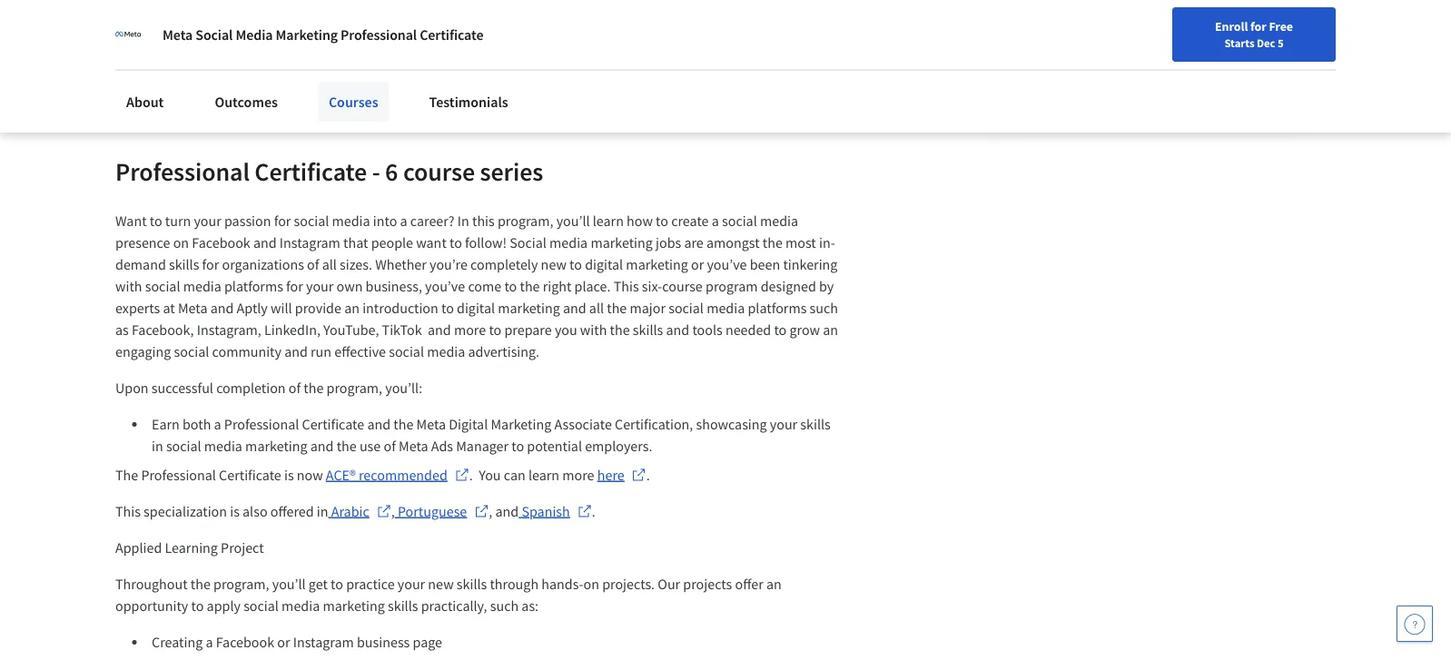 Task type: vqa. For each thing, say whether or not it's contained in the screenshot.
right "can"
no



Task type: describe. For each thing, give the bounding box(es) containing it.
dec
[[1257, 35, 1276, 50]]

and up "use"
[[367, 415, 391, 433]]

showcasing
[[696, 415, 767, 433]]

career?
[[410, 212, 455, 230]]

throughout
[[115, 575, 188, 593]]

your right the turn
[[194, 212, 221, 230]]

the left major
[[607, 299, 627, 317]]

business,
[[366, 277, 422, 295]]

social up amongst
[[722, 212, 757, 230]]

.  you can learn more
[[469, 466, 597, 484]]

ace®
[[326, 466, 356, 484]]

and down can
[[495, 502, 519, 521]]

your right media
[[278, 21, 306, 39]]

creating a facebook or instagram business page
[[152, 633, 442, 651]]

media left advertising.
[[427, 343, 465, 361]]

to left the turn
[[150, 212, 162, 230]]

whether
[[375, 255, 427, 274]]

provide
[[295, 299, 341, 317]]

and left the tools
[[666, 321, 689, 339]]

to left apply
[[191, 597, 204, 615]]

and up now
[[310, 437, 334, 455]]

, for ,
[[391, 502, 395, 521]]

1 vertical spatial platforms
[[748, 299, 807, 317]]

spanish link
[[519, 501, 592, 522]]

outcomes
[[215, 93, 278, 111]]

also
[[243, 502, 268, 521]]

in inside "earn both a professional certificate and the meta digital marketing associate certification, showcasing your skills in social media marketing and the use of meta ads manager to potential employers."
[[152, 437, 163, 455]]

upon successful completion of the program, you'll:
[[115, 379, 422, 397]]

1 vertical spatial digital
[[457, 299, 495, 317]]

this inside want to turn your passion for social media into a career? in this program, you'll learn how to create a social media presence on facebook and instagram that people want to follow! social media marketing jobs are amongst the most in- demand skills for organizations of all sizes. whether you're completely new to digital marketing or you've been tinkering with social media platforms for your own business, you've come to the right place. this six-course program designed by experts at meta and aptly will provide an introduction to digital marketing and all the major social media platforms such as facebook, instagram, linkedin, youtube, tiktok  and more to prepare you with the skills and tools needed to grow an engaging social community and run effective social media advertising.
[[614, 277, 639, 295]]

as
[[115, 321, 129, 339]]

social inside want to turn your passion for social media into a career? in this program, you'll learn how to create a social media presence on facebook and instagram that people want to follow! social media marketing jobs are amongst the most in- demand skills for organizations of all sizes. whether you're completely new to digital marketing or you've been tinkering with social media platforms for your own business, you've come to the right place. this six-course program designed by experts at meta and aptly will provide an introduction to digital marketing and all the major social media platforms such as facebook, instagram, linkedin, youtube, tiktok  and more to prepare you with the skills and tools needed to grow an engaging social community and run effective social media advertising.
[[510, 234, 547, 252]]

1 vertical spatial more
[[562, 466, 594, 484]]

1 horizontal spatial .
[[646, 466, 656, 484]]

creating
[[152, 633, 203, 651]]

and down introduction
[[428, 321, 451, 339]]

create
[[671, 212, 709, 230]]

this inside add this credential to your linkedin profile, resume, or cv share it on social media and in your performance review
[[173, 21, 196, 39]]

0 vertical spatial an
[[344, 299, 360, 317]]

your inside throughout the program, you'll get to practice your new skills through hands-on projects. our projects offer an opportunity to apply social media marketing skills practically, such as:
[[398, 575, 425, 593]]

performance
[[365, 43, 443, 61]]

to down completely
[[504, 277, 517, 295]]

help center image
[[1404, 613, 1426, 635]]

a right creating
[[206, 633, 213, 651]]

1 vertical spatial is
[[230, 502, 240, 521]]

0 vertical spatial is
[[284, 466, 294, 484]]

the left "use"
[[337, 437, 357, 455]]

professional inside "earn both a professional certificate and the meta digital marketing associate certification, showcasing your skills in social media marketing and the use of meta ads manager to potential employers."
[[224, 415, 299, 433]]

your inside "earn both a professional certificate and the meta digital marketing associate certification, showcasing your skills in social media marketing and the use of meta ads manager to potential employers."
[[770, 415, 798, 433]]

practice
[[346, 575, 395, 593]]

media up most
[[760, 212, 798, 230]]

such inside want to turn your passion for social media into a career? in this program, you'll learn how to create a social media presence on facebook and instagram that people want to follow! social media marketing jobs are amongst the most in- demand skills for organizations of all sizes. whether you're completely new to digital marketing or you've been tinkering with social media platforms for your own business, you've come to the right place. this six-course program designed by experts at meta and aptly will provide an introduction to digital marketing and all the major social media platforms such as facebook, instagram, linkedin, youtube, tiktok  and more to prepare you with the skills and tools needed to grow an engaging social community and run effective social media advertising.
[[810, 299, 838, 317]]

free
[[1269, 18, 1293, 35]]

1 vertical spatial all
[[589, 299, 604, 317]]

the up been
[[763, 234, 783, 252]]

opens in a new tab image for here
[[632, 468, 646, 482]]

1 vertical spatial facebook
[[216, 633, 274, 651]]

social up you'll:
[[389, 343, 424, 361]]

for up will
[[286, 277, 303, 295]]

prepare
[[504, 321, 552, 339]]

spanish
[[519, 502, 570, 521]]

media up the right
[[550, 234, 588, 252]]

upon
[[115, 379, 149, 397]]

most
[[786, 234, 816, 252]]

to right get
[[331, 575, 343, 593]]

0 horizontal spatial with
[[115, 277, 142, 295]]

introduction
[[363, 299, 438, 317]]

recommended
[[359, 466, 448, 484]]

hands-
[[542, 575, 584, 593]]

advertising.
[[468, 343, 540, 361]]

new inside throughout the program, you'll get to practice your new skills through hands-on projects. our projects offer an opportunity to apply social media marketing skills practically, such as:
[[428, 575, 454, 593]]

skills up practically,
[[457, 575, 487, 593]]

business
[[357, 633, 410, 651]]

right
[[543, 277, 572, 295]]

social up the tools
[[669, 299, 704, 317]]

earn both a professional certificate and the meta digital marketing associate certification, showcasing your skills in social media marketing and the use of meta ads manager to potential employers.
[[152, 415, 834, 455]]

5
[[1278, 35, 1284, 50]]

a right create
[[712, 212, 719, 230]]

on for this
[[196, 43, 211, 61]]

projects
[[683, 575, 732, 593]]

in
[[458, 212, 469, 230]]

courses
[[329, 93, 378, 111]]

1 vertical spatial program,
[[327, 379, 382, 397]]

marketing inside throughout the program, you'll get to practice your new skills through hands-on projects. our projects offer an opportunity to apply social media marketing skills practically, such as:
[[323, 597, 385, 615]]

offer
[[735, 575, 764, 593]]

successful
[[152, 379, 213, 397]]

page
[[413, 633, 442, 651]]

marketing up the prepare
[[498, 299, 560, 317]]

on inside want to turn your passion for social media into a career? in this program, you'll learn how to create a social media presence on facebook and instagram that people want to follow! social media marketing jobs are amongst the most in- demand skills for organizations of all sizes. whether you're completely new to digital marketing or you've been tinkering with social media platforms for your own business, you've come to the right place. this six-course program designed by experts at meta and aptly will provide an introduction to digital marketing and all the major social media platforms such as facebook, instagram, linkedin, youtube, tiktok  and more to prepare you with the skills and tools needed to grow an engaging social community and run effective social media advertising.
[[173, 234, 189, 252]]

you
[[479, 466, 501, 484]]

of inside want to turn your passion for social media into a career? in this program, you'll learn how to create a social media presence on facebook and instagram that people want to follow! social media marketing jobs are amongst the most in- demand skills for organizations of all sizes. whether you're completely new to digital marketing or you've been tinkering with social media platforms for your own business, you've come to the right place. this six-course program designed by experts at meta and aptly will provide an introduction to digital marketing and all the major social media platforms such as facebook, instagram, linkedin, youtube, tiktok  and more to prepare you with the skills and tools needed to grow an engaging social community and run effective social media advertising.
[[307, 255, 319, 274]]

1 vertical spatial of
[[289, 379, 301, 397]]

linkedin,
[[264, 321, 320, 339]]

you'll inside throughout the program, you'll get to practice your new skills through hands-on projects. our projects offer an opportunity to apply social media marketing skills practically, such as:
[[272, 575, 306, 593]]

2 vertical spatial in
[[317, 502, 328, 521]]

a right into on the left top of page
[[400, 212, 407, 230]]

community
[[212, 343, 282, 361]]

0 vertical spatial all
[[322, 255, 337, 274]]

review
[[446, 43, 486, 61]]

0 vertical spatial platforms
[[224, 277, 283, 295]]

linkedin
[[309, 21, 361, 39]]

practically,
[[421, 597, 487, 615]]

media down the program
[[707, 299, 745, 317]]

use
[[360, 437, 381, 455]]

people
[[371, 234, 413, 252]]

your up provide
[[306, 277, 334, 295]]

profile,
[[364, 21, 408, 39]]

social inside add this credential to your linkedin profile, resume, or cv share it on social media and in your performance review
[[214, 43, 250, 61]]

potential
[[527, 437, 582, 455]]

social down facebook,
[[174, 343, 209, 361]]

you
[[555, 321, 577, 339]]

ads
[[431, 437, 453, 455]]

credential
[[199, 21, 260, 39]]

0 vertical spatial social
[[196, 25, 233, 44]]

1 vertical spatial instagram
[[293, 633, 354, 651]]

program
[[706, 277, 758, 295]]

a inside "earn both a professional certificate and the meta digital marketing associate certification, showcasing your skills in social media marketing and the use of meta ads manager to potential employers."
[[214, 415, 221, 433]]

outcomes link
[[204, 82, 289, 122]]

effective
[[334, 343, 386, 361]]

experts
[[115, 299, 160, 317]]

now
[[297, 466, 323, 484]]

the down major
[[610, 321, 630, 339]]

six-
[[642, 277, 662, 295]]

such inside throughout the program, you'll get to practice your new skills through hands-on projects. our projects offer an opportunity to apply social media marketing skills practically, such as:
[[490, 597, 519, 615]]

media inside throughout the program, you'll get to practice your new skills through hands-on projects. our projects offer an opportunity to apply social media marketing skills practically, such as:
[[282, 597, 320, 615]]

6
[[385, 156, 398, 188]]

professional certificate - 6 course series
[[115, 156, 543, 188]]

facebook inside want to turn your passion for social media into a career? in this program, you'll learn how to create a social media presence on facebook and instagram that people want to follow! social media marketing jobs are amongst the most in- demand skills for organizations of all sizes. whether you're completely new to digital marketing or you've been tinkering with social media platforms for your own business, you've come to the right place. this six-course program designed by experts at meta and aptly will provide an introduction to digital marketing and all the major social media platforms such as facebook, instagram, linkedin, youtube, tiktok  and more to prepare you with the skills and tools needed to grow an engaging social community and run effective social media advertising.
[[192, 234, 250, 252]]

resume,
[[410, 21, 459, 39]]

opens in a new tab image for portuguese
[[474, 504, 489, 519]]

arabic
[[328, 502, 369, 521]]

how
[[627, 212, 653, 230]]

0 horizontal spatial learn
[[528, 466, 560, 484]]

certificate right profile,
[[420, 25, 484, 44]]

and up instagram, on the left of the page
[[210, 299, 234, 317]]

certificate up also
[[219, 466, 281, 484]]

by
[[819, 277, 834, 295]]

media inside add this credential to your linkedin profile, resume, or cv share it on social media and in your performance review
[[252, 43, 291, 61]]

media up that
[[332, 212, 370, 230]]

show notifications image
[[1206, 23, 1228, 45]]

applied
[[115, 539, 162, 557]]

share
[[146, 43, 181, 61]]

to up advertising.
[[489, 321, 502, 339]]

enroll
[[1215, 18, 1248, 35]]

our
[[658, 575, 680, 593]]

organizations
[[222, 255, 304, 274]]

marketing down 'how' on the left top of the page
[[591, 234, 653, 252]]

the left the right
[[520, 277, 540, 295]]

social inside throughout the program, you'll get to practice your new skills through hands-on projects. our projects offer an opportunity to apply social media marketing skills practically, such as:
[[244, 597, 279, 615]]

certification,
[[615, 415, 693, 433]]

an inside throughout the program, you'll get to practice your new skills through hands-on projects. our projects offer an opportunity to apply social media marketing skills practically, such as:
[[766, 575, 782, 593]]

to up place.
[[570, 255, 582, 274]]

want to turn your passion for social media into a career? in this program, you'll learn how to create a social media presence on facebook and instagram that people want to follow! social media marketing jobs are amongst the most in- demand skills for organizations of all sizes. whether you're completely new to digital marketing or you've been tinkering with social media platforms for your own business, you've come to the right place. this six-course program designed by experts at meta and aptly will provide an introduction to digital marketing and all the major social media platforms such as facebook, instagram, linkedin, youtube, tiktok  and more to prepare you with the skills and tools needed to grow an engaging social community and run effective social media advertising.
[[115, 212, 841, 361]]

meta left ads
[[399, 437, 428, 455]]

this inside want to turn your passion for social media into a career? in this program, you'll learn how to create a social media presence on facebook and instagram that people want to follow! social media marketing jobs are amongst the most in- demand skills for organizations of all sizes. whether you're completely new to digital marketing or you've been tinkering with social media platforms for your own business, you've come to the right place. this six-course program designed by experts at meta and aptly will provide an introduction to digital marketing and all the major social media platforms such as facebook, instagram, linkedin, youtube, tiktok  and more to prepare you with the skills and tools needed to grow an engaging social community and run effective social media advertising.
[[472, 212, 495, 230]]

throughout the program, you'll get to practice your new skills through hands-on projects. our projects offer an opportunity to apply social media marketing skills practically, such as:
[[115, 575, 785, 615]]

and up you
[[563, 299, 586, 317]]

you'll:
[[385, 379, 422, 397]]

to down you're
[[441, 299, 454, 317]]

the down you'll:
[[393, 415, 414, 433]]

to left grow
[[774, 321, 787, 339]]

2 horizontal spatial an
[[823, 321, 838, 339]]

or inside add this credential to your linkedin profile, resume, or cv share it on social media and in your performance review
[[462, 21, 475, 39]]

new inside want to turn your passion for social media into a career? in this program, you'll learn how to create a social media presence on facebook and instagram that people want to follow! social media marketing jobs are amongst the most in- demand skills for organizations of all sizes. whether you're completely new to digital marketing or you've been tinkering with social media platforms for your own business, you've come to the right place. this six-course program designed by experts at meta and aptly will provide an introduction to digital marketing and all the major social media platforms such as facebook, instagram, linkedin, youtube, tiktok  and more to prepare you with the skills and tools needed to grow an engaging social community and run effective social media advertising.
[[541, 255, 567, 274]]

portuguese link
[[395, 501, 489, 522]]

to right 'how' on the left top of the page
[[656, 212, 668, 230]]

0 vertical spatial you've
[[707, 255, 747, 274]]

facebook,
[[132, 321, 194, 339]]

want
[[115, 212, 147, 230]]

place.
[[575, 277, 611, 295]]

digital
[[449, 415, 488, 433]]

marketing inside "earn both a professional certificate and the meta digital marketing associate certification, showcasing your skills in social media marketing and the use of meta ads manager to potential employers."
[[491, 415, 552, 433]]



Task type: locate. For each thing, give the bounding box(es) containing it.
this
[[173, 21, 196, 39], [472, 212, 495, 230]]

social down both
[[166, 437, 201, 455]]

1 vertical spatial on
[[173, 234, 189, 252]]

this
[[614, 277, 639, 295], [115, 502, 141, 521]]

meta up ads
[[416, 415, 446, 433]]

1 horizontal spatial you've
[[707, 255, 747, 274]]

you've
[[707, 255, 747, 274], [425, 277, 465, 295]]

1 horizontal spatial social
[[510, 234, 547, 252]]

opens in a new tab image right here
[[632, 468, 646, 482]]

on left projects.
[[584, 575, 599, 593]]

1 vertical spatial new
[[428, 575, 454, 593]]

0 vertical spatial new
[[541, 255, 567, 274]]

this up it
[[173, 21, 196, 39]]

of right "use"
[[384, 437, 396, 455]]

opens in a new tab image for arabic
[[377, 504, 391, 519]]

1 vertical spatial this
[[115, 502, 141, 521]]

meta inside want to turn your passion for social media into a career? in this program, you'll learn how to create a social media presence on facebook and instagram that people want to follow! social media marketing jobs are amongst the most in- demand skills for organizations of all sizes. whether you're completely new to digital marketing or you've been tinkering with social media platforms for your own business, you've come to the right place. this six-course program designed by experts at meta and aptly will provide an introduction to digital marketing and all the major social media platforms such as facebook, instagram, linkedin, youtube, tiktok  and more to prepare you with the skills and tools needed to grow an engaging social community and run effective social media advertising.
[[178, 299, 208, 317]]

, down 'you'
[[489, 502, 493, 521]]

social down credential
[[214, 43, 250, 61]]

, for , and
[[489, 502, 493, 521]]

0 horizontal spatial an
[[344, 299, 360, 317]]

0 horizontal spatial .
[[592, 502, 596, 521]]

earn
[[152, 415, 180, 433]]

the
[[115, 466, 138, 484]]

coursera image
[[22, 15, 137, 44]]

grow
[[790, 321, 820, 339]]

opens in a new tab image
[[577, 504, 592, 519]]

certificate left - at the left top
[[255, 156, 367, 188]]

media up the professional certificate is now
[[204, 437, 242, 455]]

instagram down get
[[293, 633, 354, 651]]

1 horizontal spatial more
[[562, 466, 594, 484]]

in inside add this credential to your linkedin profile, resume, or cv share it on social media and in your performance review
[[320, 43, 331, 61]]

2 horizontal spatial program,
[[498, 212, 553, 230]]

instagram left that
[[280, 234, 340, 252]]

marketing right media
[[276, 25, 338, 44]]

the professional certificate is now
[[115, 466, 326, 484]]

1 vertical spatial or
[[691, 255, 704, 274]]

and up organizations
[[253, 234, 277, 252]]

marketing
[[591, 234, 653, 252], [626, 255, 688, 274], [498, 299, 560, 317], [245, 437, 307, 455], [323, 597, 385, 615]]

facebook
[[192, 234, 250, 252], [216, 633, 274, 651]]

an right offer
[[766, 575, 782, 593]]

opportunity
[[115, 597, 188, 615]]

about
[[126, 93, 164, 111]]

0 horizontal spatial marketing
[[276, 25, 338, 44]]

0 horizontal spatial program,
[[213, 575, 269, 593]]

amongst
[[707, 234, 760, 252]]

completely
[[471, 255, 538, 274]]

you'll inside want to turn your passion for social media into a career? in this program, you'll learn how to create a social media presence on facebook and instagram that people want to follow! social media marketing jobs are amongst the most in- demand skills for organizations of all sizes. whether you're completely new to digital marketing or you've been tinkering with social media platforms for your own business, you've come to the right place. this six-course program designed by experts at meta and aptly will provide an introduction to digital marketing and all the major social media platforms such as facebook, instagram, linkedin, youtube, tiktok  and more to prepare you with the skills and tools needed to grow an engaging social community and run effective social media advertising.
[[556, 212, 590, 230]]

1 vertical spatial with
[[580, 321, 607, 339]]

opens in a new tab image inside here link
[[632, 468, 646, 482]]

0 horizontal spatial new
[[428, 575, 454, 593]]

None search field
[[259, 11, 695, 48]]

1 vertical spatial social
[[510, 234, 547, 252]]

tools
[[692, 321, 723, 339]]

social inside "earn both a professional certificate and the meta digital marketing associate certification, showcasing your skills in social media marketing and the use of meta ads manager to potential employers."
[[166, 437, 201, 455]]

0 horizontal spatial you've
[[425, 277, 465, 295]]

media up instagram, on the left of the page
[[183, 277, 221, 295]]

digital up place.
[[585, 255, 623, 274]]

0 vertical spatial learn
[[593, 212, 624, 230]]

0 vertical spatial digital
[[585, 255, 623, 274]]

2 horizontal spatial on
[[584, 575, 599, 593]]

and inside add this credential to your linkedin profile, resume, or cv share it on social media and in your performance review
[[294, 43, 317, 61]]

aptly
[[237, 299, 268, 317]]

0 horizontal spatial platforms
[[224, 277, 283, 295]]

0 vertical spatial you'll
[[556, 212, 590, 230]]

0 horizontal spatial ,
[[391, 502, 395, 521]]

to
[[263, 21, 276, 39], [150, 212, 162, 230], [656, 212, 668, 230], [450, 234, 462, 252], [570, 255, 582, 274], [504, 277, 517, 295], [441, 299, 454, 317], [489, 321, 502, 339], [774, 321, 787, 339], [512, 437, 524, 455], [331, 575, 343, 593], [191, 597, 204, 615]]

certificate inside "earn both a professional certificate and the meta digital marketing associate certification, showcasing your skills in social media marketing and the use of meta ads manager to potential employers."
[[302, 415, 364, 433]]

0 horizontal spatial on
[[173, 234, 189, 252]]

0 vertical spatial program,
[[498, 212, 553, 230]]

new up the right
[[541, 255, 567, 274]]

learn left 'how' on the left top of the page
[[593, 212, 624, 230]]

the up apply
[[191, 575, 211, 593]]

facebook down the passion
[[192, 234, 250, 252]]

for inside enroll for free starts dec 5
[[1251, 18, 1267, 35]]

meta social media marketing professional certificate
[[163, 25, 484, 44]]

program, inside throughout the program, you'll get to practice your new skills through hands-on projects. our projects offer an opportunity to apply social media marketing skills practically, such as:
[[213, 575, 269, 593]]

media down get
[[282, 597, 320, 615]]

and down linkedin,
[[284, 343, 308, 361]]

0 horizontal spatial or
[[277, 633, 290, 651]]

in right the offered
[[317, 502, 328, 521]]

starts
[[1225, 35, 1255, 50]]

new up practically,
[[428, 575, 454, 593]]

such down by
[[810, 299, 838, 317]]

1 horizontal spatial course
[[662, 277, 703, 295]]

0 vertical spatial this
[[173, 21, 196, 39]]

testimonials
[[429, 93, 508, 111]]

0 horizontal spatial social
[[196, 25, 233, 44]]

0 vertical spatial more
[[454, 321, 486, 339]]

0 horizontal spatial such
[[490, 597, 519, 615]]

, down ace® recommended link
[[391, 502, 395, 521]]

opens in a new tab image inside ace® recommended link
[[455, 468, 469, 482]]

it
[[184, 43, 193, 61]]

at
[[163, 299, 175, 317]]

0 horizontal spatial course
[[403, 156, 475, 188]]

meta right meta icon
[[163, 25, 193, 44]]

all left the sizes.
[[322, 255, 337, 274]]

social up at
[[145, 277, 180, 295]]

0 horizontal spatial this
[[115, 502, 141, 521]]

enroll for free starts dec 5
[[1215, 18, 1293, 50]]

1 horizontal spatial all
[[589, 299, 604, 317]]

here
[[597, 466, 625, 484]]

all down place.
[[589, 299, 604, 317]]

1 horizontal spatial such
[[810, 299, 838, 317]]

2 vertical spatial program,
[[213, 575, 269, 593]]

been
[[750, 255, 780, 274]]

1 vertical spatial course
[[662, 277, 703, 295]]

opens in a new tab image inside arabic link
[[377, 504, 391, 519]]

opens in a new tab image inside portuguese link
[[474, 504, 489, 519]]

more up advertising.
[[454, 321, 486, 339]]

program, down effective
[[327, 379, 382, 397]]

skills down practice
[[388, 597, 418, 615]]

skills right demand
[[169, 255, 199, 274]]

testimonials link
[[418, 82, 519, 122]]

marketing up now
[[245, 437, 307, 455]]

. right spanish
[[592, 502, 596, 521]]

this specialization is also offered in
[[115, 502, 328, 521]]

1 horizontal spatial platforms
[[748, 299, 807, 317]]

your right practice
[[398, 575, 425, 593]]

course right 6
[[403, 156, 475, 188]]

1 , from the left
[[391, 502, 395, 521]]

0 vertical spatial facebook
[[192, 234, 250, 252]]

course inside want to turn your passion for social media into a career? in this program, you'll learn how to create a social media presence on facebook and instagram that people want to follow! social media marketing jobs are amongst the most in- demand skills for organizations of all sizes. whether you're completely new to digital marketing or you've been tinkering with social media platforms for your own business, you've come to the right place. this six-course program designed by experts at meta and aptly will provide an introduction to digital marketing and all the major social media platforms such as facebook, instagram, linkedin, youtube, tiktok  and more to prepare you with the skills and tools needed to grow an engaging social community and run effective social media advertising.
[[662, 277, 703, 295]]

here link
[[597, 464, 646, 486]]

you're
[[430, 255, 468, 274]]

instagram inside want to turn your passion for social media into a career? in this program, you'll learn how to create a social media presence on facebook and instagram that people want to follow! social media marketing jobs are amongst the most in- demand skills for organizations of all sizes. whether you're completely new to digital marketing or you've been tinkering with social media platforms for your own business, you've come to the right place. this six-course program designed by experts at meta and aptly will provide an introduction to digital marketing and all the major social media platforms such as facebook, instagram, linkedin, youtube, tiktok  and more to prepare you with the skills and tools needed to grow an engaging social community and run effective social media advertising.
[[280, 234, 340, 252]]

skills inside "earn both a professional certificate and the meta digital marketing associate certification, showcasing your skills in social media marketing and the use of meta ads manager to potential employers."
[[800, 415, 831, 433]]

social right apply
[[244, 597, 279, 615]]

the
[[763, 234, 783, 252], [520, 277, 540, 295], [607, 299, 627, 317], [610, 321, 630, 339], [304, 379, 324, 397], [393, 415, 414, 433], [337, 437, 357, 455], [191, 575, 211, 593]]

into
[[373, 212, 397, 230]]

, and
[[489, 502, 519, 521]]

you'll left 'how' on the left top of the page
[[556, 212, 590, 230]]

opens in a new tab image
[[455, 468, 469, 482], [632, 468, 646, 482], [377, 504, 391, 519], [474, 504, 489, 519]]

come
[[468, 277, 502, 295]]

1 vertical spatial you'll
[[272, 575, 306, 593]]

on
[[196, 43, 211, 61], [173, 234, 189, 252], [584, 575, 599, 593]]

0 vertical spatial with
[[115, 277, 142, 295]]

follow!
[[465, 234, 507, 252]]

and
[[294, 43, 317, 61], [253, 234, 277, 252], [210, 299, 234, 317], [563, 299, 586, 317], [428, 321, 451, 339], [666, 321, 689, 339], [284, 343, 308, 361], [367, 415, 391, 433], [310, 437, 334, 455], [495, 502, 519, 521]]

instagram,
[[197, 321, 261, 339]]

employers.
[[585, 437, 653, 455]]

2 vertical spatial an
[[766, 575, 782, 593]]

1 vertical spatial this
[[472, 212, 495, 230]]

to inside "earn both a professional certificate and the meta digital marketing associate certification, showcasing your skills in social media marketing and the use of meta ads manager to potential employers."
[[512, 437, 524, 455]]

youtube,
[[323, 321, 379, 339]]

0 vertical spatial such
[[810, 299, 838, 317]]

0 horizontal spatial you'll
[[272, 575, 306, 593]]

-
[[372, 156, 380, 188]]

to inside add this credential to your linkedin profile, resume, or cv share it on social media and in your performance review
[[263, 21, 276, 39]]

on down the turn
[[173, 234, 189, 252]]

with up experts on the top left of page
[[115, 277, 142, 295]]

learn
[[593, 212, 624, 230], [528, 466, 560, 484]]

program,
[[498, 212, 553, 230], [327, 379, 382, 397], [213, 575, 269, 593]]

1 horizontal spatial an
[[766, 575, 782, 593]]

2 , from the left
[[489, 502, 493, 521]]

own
[[337, 277, 363, 295]]

program, inside want to turn your passion for social media into a career? in this program, you'll learn how to create a social media presence on facebook and instagram that people want to follow! social media marketing jobs are amongst the most in- demand skills for organizations of all sizes. whether you're completely new to digital marketing or you've been tinkering with social media platforms for your own business, you've come to the right place. this six-course program designed by experts at meta and aptly will provide an introduction to digital marketing and all the major social media platforms such as facebook, instagram, linkedin, youtube, tiktok  and more to prepare you with the skills and tools needed to grow an engaging social community and run effective social media advertising.
[[498, 212, 553, 230]]

more left here
[[562, 466, 594, 484]]

platforms
[[224, 277, 283, 295], [748, 299, 807, 317]]

for right the passion
[[274, 212, 291, 230]]

completion
[[216, 379, 286, 397]]

arabic link
[[328, 501, 391, 522]]

ace® recommended link
[[326, 464, 469, 486]]

1 horizontal spatial on
[[196, 43, 211, 61]]

1 vertical spatial marketing
[[491, 415, 552, 433]]

1 horizontal spatial this
[[614, 277, 639, 295]]

opens in a new tab image left 'you'
[[455, 468, 469, 482]]

passion
[[224, 212, 271, 230]]

opens in a new tab image for ace® recommended
[[455, 468, 469, 482]]

1 horizontal spatial with
[[580, 321, 607, 339]]

1 vertical spatial learn
[[528, 466, 560, 484]]

0 vertical spatial marketing
[[276, 25, 338, 44]]

projects.
[[602, 575, 655, 593]]

for left organizations
[[202, 255, 219, 274]]

1 horizontal spatial you'll
[[556, 212, 590, 230]]

1 vertical spatial .
[[592, 502, 596, 521]]

certificate
[[420, 25, 484, 44], [255, 156, 367, 188], [302, 415, 364, 433], [219, 466, 281, 484]]

meta image
[[115, 22, 141, 47]]

you'll left get
[[272, 575, 306, 593]]

skills down major
[[633, 321, 663, 339]]

coursera career certificate image
[[993, 0, 1295, 116]]

1 horizontal spatial learn
[[593, 212, 624, 230]]

social up completely
[[510, 234, 547, 252]]

of left the sizes.
[[307, 255, 319, 274]]

1 horizontal spatial digital
[[585, 255, 623, 274]]

0 horizontal spatial more
[[454, 321, 486, 339]]

marketing inside "earn both a professional certificate and the meta digital marketing associate certification, showcasing your skills in social media marketing and the use of meta ads manager to potential employers."
[[245, 437, 307, 455]]

associate
[[554, 415, 612, 433]]

presence
[[115, 234, 170, 252]]

about link
[[115, 82, 175, 122]]

of inside "earn both a professional certificate and the meta digital marketing associate certification, showcasing your skills in social media marketing and the use of meta ads manager to potential employers."
[[384, 437, 396, 455]]

program, up follow!
[[498, 212, 553, 230]]

on for the
[[584, 575, 599, 593]]

social down professional certificate - 6 course series
[[294, 212, 329, 230]]

2 vertical spatial of
[[384, 437, 396, 455]]

0 vertical spatial this
[[614, 277, 639, 295]]

are
[[684, 234, 704, 252]]

with
[[115, 277, 142, 295], [580, 321, 607, 339]]

1 horizontal spatial marketing
[[491, 415, 552, 433]]

media down credential
[[252, 43, 291, 61]]

0 horizontal spatial digital
[[457, 299, 495, 317]]

an
[[344, 299, 360, 317], [823, 321, 838, 339], [766, 575, 782, 593]]

0 horizontal spatial of
[[289, 379, 301, 397]]

0 horizontal spatial is
[[230, 502, 240, 521]]

1 vertical spatial in
[[152, 437, 163, 455]]

1 vertical spatial such
[[490, 597, 519, 615]]

will
[[271, 299, 292, 317]]

program, up apply
[[213, 575, 269, 593]]

certificate up "use"
[[302, 415, 364, 433]]

ace® recommended
[[326, 466, 448, 484]]

0 horizontal spatial all
[[322, 255, 337, 274]]

2 vertical spatial on
[[584, 575, 599, 593]]

major
[[630, 299, 666, 317]]

to up can
[[512, 437, 524, 455]]

the inside throughout the program, you'll get to practice your new skills through hands-on projects. our projects offer an opportunity to apply social media marketing skills practically, such as:
[[191, 575, 211, 593]]

or inside want to turn your passion for social media into a career? in this program, you'll learn how to create a social media presence on facebook and instagram that people want to follow! social media marketing jobs are amongst the most in- demand skills for organizations of all sizes. whether you're completely new to digital marketing or you've been tinkering with social media platforms for your own business, you've come to the right place. this six-course program designed by experts at meta and aptly will provide an introduction to digital marketing and all the major social media platforms such as facebook, instagram, linkedin, youtube, tiktok  and more to prepare you with the skills and tools needed to grow an engaging social community and run effective social media advertising.
[[691, 255, 704, 274]]

an right grow
[[823, 321, 838, 339]]

1 horizontal spatial new
[[541, 255, 567, 274]]

platforms down designed
[[748, 299, 807, 317]]

project
[[221, 539, 264, 557]]

1 vertical spatial you've
[[425, 277, 465, 295]]

professional
[[341, 25, 417, 44], [115, 156, 250, 188], [224, 415, 299, 433], [141, 466, 216, 484]]

0 horizontal spatial this
[[173, 21, 196, 39]]

1 horizontal spatial this
[[472, 212, 495, 230]]

opens in a new tab image right arabic
[[377, 504, 391, 519]]

on inside throughout the program, you'll get to practice your new skills through hands-on projects. our projects offer an opportunity to apply social media marketing skills practically, such as:
[[584, 575, 599, 593]]

a right both
[[214, 415, 221, 433]]

0 vertical spatial of
[[307, 255, 319, 274]]

for up dec
[[1251, 18, 1267, 35]]

0 vertical spatial in
[[320, 43, 331, 61]]

1 vertical spatial an
[[823, 321, 838, 339]]

to up you're
[[450, 234, 462, 252]]

on inside add this credential to your linkedin profile, resume, or cv share it on social media and in your performance review
[[196, 43, 211, 61]]

2 horizontal spatial of
[[384, 437, 396, 455]]

media
[[236, 25, 273, 44]]

such down through
[[490, 597, 519, 615]]

1 horizontal spatial is
[[284, 466, 294, 484]]

1 horizontal spatial of
[[307, 255, 319, 274]]

designed
[[761, 277, 816, 295]]

jobs
[[656, 234, 681, 252]]

0 vertical spatial instagram
[[280, 234, 340, 252]]

tinkering
[[783, 255, 838, 274]]

specialization
[[144, 502, 227, 521]]

the down run
[[304, 379, 324, 397]]

2 vertical spatial or
[[277, 633, 290, 651]]

media inside "earn both a professional certificate and the meta digital marketing associate certification, showcasing your skills in social media marketing and the use of meta ads manager to potential employers."
[[204, 437, 242, 455]]

1 horizontal spatial or
[[462, 21, 475, 39]]

you've up the program
[[707, 255, 747, 274]]

learn inside want to turn your passion for social media into a career? in this program, you'll learn how to create a social media presence on facebook and instagram that people want to follow! social media marketing jobs are amongst the most in- demand skills for organizations of all sizes. whether you're completely new to digital marketing or you've been tinkering with social media platforms for your own business, you've come to the right place. this six-course program designed by experts at meta and aptly will provide an introduction to digital marketing and all the major social media platforms such as facebook, instagram, linkedin, youtube, tiktok  and more to prepare you with the skills and tools needed to grow an engaging social community and run effective social media advertising.
[[593, 212, 624, 230]]

1 horizontal spatial program,
[[327, 379, 382, 397]]

add this credential to your linkedin profile, resume, or cv share it on social media and in your performance review
[[146, 21, 494, 61]]

in down earn
[[152, 437, 163, 455]]

0 vertical spatial .
[[646, 466, 656, 484]]

this right the in
[[472, 212, 495, 230]]

learn right can
[[528, 466, 560, 484]]

applied learning project
[[115, 539, 264, 557]]

opens in a new tab image down 'you'
[[474, 504, 489, 519]]

marketing up potential
[[491, 415, 552, 433]]

needed
[[726, 321, 771, 339]]

marketing up six-
[[626, 255, 688, 274]]

skills right showcasing
[[800, 415, 831, 433]]

more inside want to turn your passion for social media into a career? in this program, you'll learn how to create a social media presence on facebook and instagram that people want to follow! social media marketing jobs are amongst the most in- demand skills for organizations of all sizes. whether you're completely new to digital marketing or you've been tinkering with social media platforms for your own business, you've come to the right place. this six-course program designed by experts at meta and aptly will provide an introduction to digital marketing and all the major social media platforms such as facebook, instagram, linkedin, youtube, tiktok  and more to prepare you with the skills and tools needed to grow an engaging social community and run effective social media advertising.
[[454, 321, 486, 339]]

your down linkedin
[[334, 43, 362, 61]]

learning
[[165, 539, 218, 557]]

want
[[416, 234, 447, 252]]

meta
[[163, 25, 193, 44], [178, 299, 208, 317], [416, 415, 446, 433], [399, 437, 428, 455]]



